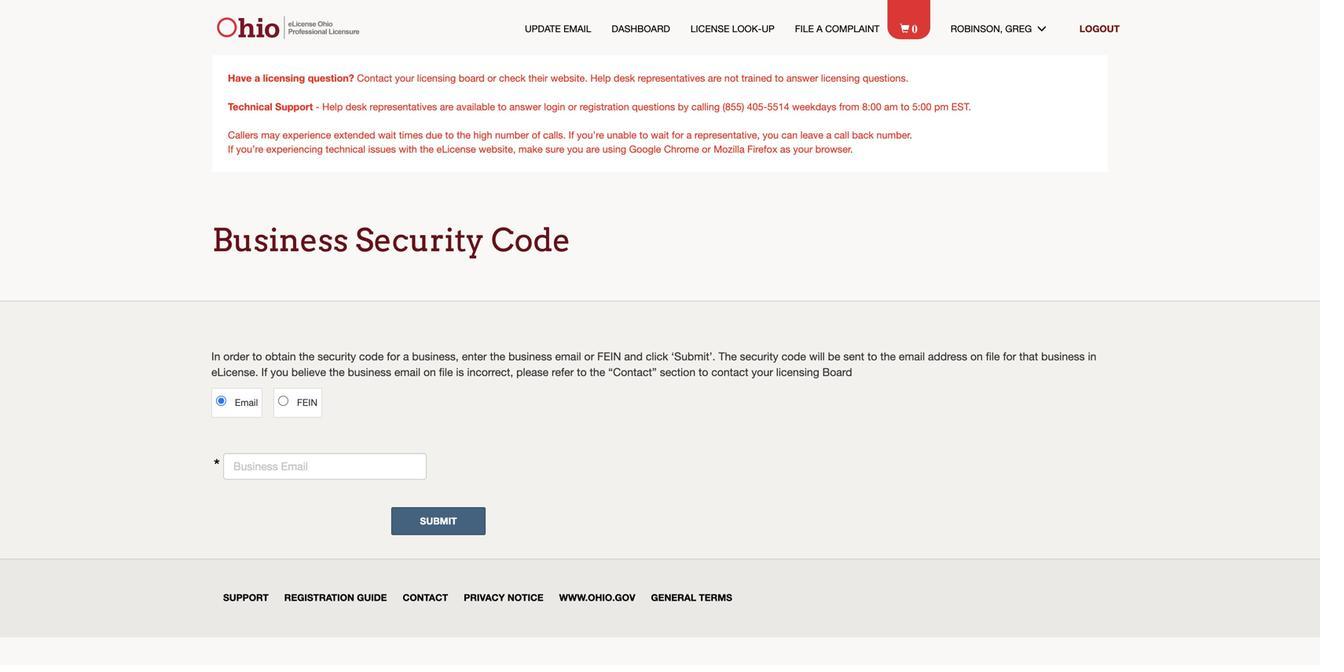 Task type: locate. For each thing, give the bounding box(es) containing it.
licensing down will
[[776, 366, 820, 379]]

are left available
[[440, 101, 454, 112]]

email
[[564, 23, 591, 34], [235, 397, 258, 408], [281, 460, 308, 473]]

the
[[457, 129, 471, 141], [420, 143, 434, 155], [299, 350, 315, 363], [490, 350, 505, 363], [880, 350, 896, 363], [329, 366, 345, 379], [590, 366, 605, 379]]

your up times
[[395, 72, 414, 84]]

1 vertical spatial business
[[233, 460, 278, 473]]

1 vertical spatial representatives
[[370, 101, 437, 112]]

0 horizontal spatial fein
[[297, 397, 318, 408]]

1 horizontal spatial help
[[590, 72, 611, 84]]

contact right guide
[[403, 593, 448, 604]]

elicense ohio professional licensure image
[[211, 16, 369, 39]]

1 horizontal spatial support
[[275, 101, 313, 112]]

1 vertical spatial on
[[424, 366, 436, 379]]

section
[[660, 366, 696, 379]]

support left -
[[275, 101, 313, 112]]

or
[[487, 72, 496, 84], [568, 101, 577, 112], [702, 143, 711, 155], [584, 350, 594, 363]]

desk up extended
[[346, 101, 367, 112]]

a
[[817, 23, 823, 34], [255, 72, 260, 84], [687, 129, 692, 141], [826, 129, 832, 141], [403, 350, 409, 363]]

wait
[[378, 129, 396, 141], [651, 129, 669, 141]]

to right order
[[252, 350, 262, 363]]

1 vertical spatial your
[[793, 143, 813, 155]]

question?
[[308, 72, 354, 84]]

0 vertical spatial representatives
[[638, 72, 705, 84]]

None submit
[[391, 508, 486, 535]]

business
[[509, 350, 552, 363], [1041, 350, 1085, 363], [348, 366, 391, 379]]

1 vertical spatial contact
[[403, 593, 448, 604]]

are left not
[[708, 72, 722, 84]]

1 vertical spatial support
[[223, 593, 269, 604]]

0 horizontal spatial representatives
[[370, 101, 437, 112]]

0 horizontal spatial your
[[395, 72, 414, 84]]

board
[[459, 72, 485, 84]]

make
[[519, 143, 543, 155]]

support left "registration"
[[223, 593, 269, 604]]

the up elicense
[[457, 129, 471, 141]]

0 vertical spatial answer
[[787, 72, 818, 84]]

for up chrome
[[672, 129, 684, 141]]

or inside in order to obtain the security code for a business, enter the business email or fein and click 'submit'.                                          the security code will be sent to the email address on file for that business in elicense.                                          if you believe the business email on file is incorrect, please refer to the "contact" section to contact                                          your licensing board
[[584, 350, 594, 363]]

2 security from the left
[[740, 350, 779, 363]]

file
[[986, 350, 1000, 363], [439, 366, 453, 379]]

1 vertical spatial help
[[322, 101, 343, 112]]

1 horizontal spatial contact
[[403, 593, 448, 604]]

business for business email
[[233, 460, 278, 473]]

desk inside have a licensing question? contact your licensing board or check their website. help desk representatives are not trained to answer licensing questions.
[[614, 72, 635, 84]]

your down leave
[[793, 143, 813, 155]]

0 vertical spatial contact
[[357, 72, 392, 84]]

2 vertical spatial if
[[261, 366, 267, 379]]

business left in
[[1041, 350, 1085, 363]]

update email
[[525, 23, 591, 34]]

dashboard link
[[612, 22, 670, 35]]

dashboard
[[612, 23, 670, 34]]

representatives inside technical support - help desk representatives are available to answer login or registration questions by calling (855) 405-5514 weekdays from 8:00 am to 5:00 pm est.
[[370, 101, 437, 112]]

code left will
[[782, 350, 806, 363]]

fein down believe
[[297, 397, 318, 408]]

privacy
[[464, 593, 505, 604]]

by
[[678, 101, 689, 112]]

incorrect,
[[467, 366, 513, 379]]

1 horizontal spatial code
[[782, 350, 806, 363]]

on down business,
[[424, 366, 436, 379]]

back
[[852, 129, 874, 141]]

support
[[275, 101, 313, 112], [223, 593, 269, 604]]

your inside in order to obtain the security code for a business, enter the business email or fein and click 'submit'.                                          the security code will be sent to the email address on file for that business in elicense.                                          if you believe the business email on file is incorrect, please refer to the "contact" section to contact                                          your licensing board
[[752, 366, 773, 379]]

0 vertical spatial you're
[[577, 129, 604, 141]]

or inside have a licensing question? contact your licensing board or check their website. help desk representatives are not trained to answer licensing questions.
[[487, 72, 496, 84]]

am
[[884, 101, 898, 112]]

be
[[828, 350, 841, 363]]

calls.
[[543, 129, 566, 141]]

file a complaint
[[795, 23, 880, 34]]

file left that
[[986, 350, 1000, 363]]

contact
[[711, 366, 749, 379]]

wait up issues on the top
[[378, 129, 396, 141]]

help up technical support - help desk representatives are available to answer login or registration questions by calling (855) 405-5514 weekdays from 8:00 am to 5:00 pm est.
[[590, 72, 611, 84]]

pm
[[934, 101, 949, 112]]

0 horizontal spatial contact
[[357, 72, 392, 84]]

2 horizontal spatial are
[[708, 72, 722, 84]]

robinson, greg
[[951, 23, 1037, 34]]

code
[[491, 221, 571, 259]]

contact link
[[403, 593, 448, 604]]

email
[[555, 350, 581, 363], [899, 350, 925, 363], [394, 366, 421, 379]]

you
[[763, 129, 779, 141], [567, 143, 583, 155], [270, 366, 288, 379]]

to right trained
[[775, 72, 784, 84]]

answer
[[787, 72, 818, 84], [509, 101, 541, 112]]

is
[[456, 366, 464, 379]]

1 horizontal spatial representatives
[[638, 72, 705, 84]]

2 vertical spatial are
[[586, 143, 600, 155]]

robinson,
[[951, 23, 1003, 34]]

0 vertical spatial email
[[564, 23, 591, 34]]

0 horizontal spatial answer
[[509, 101, 541, 112]]

file a complaint link
[[795, 22, 880, 35]]

code left business,
[[359, 350, 384, 363]]

0 horizontal spatial support
[[223, 593, 269, 604]]

board
[[823, 366, 852, 379]]

help right -
[[322, 101, 343, 112]]

security right "the"
[[740, 350, 779, 363]]

0
[[912, 20, 918, 34]]

1 horizontal spatial email
[[281, 460, 308, 473]]

can
[[782, 129, 798, 141]]

obtain
[[265, 350, 296, 363]]

representatives up times
[[370, 101, 437, 112]]

help
[[590, 72, 611, 84], [322, 101, 343, 112]]

wait up google
[[651, 129, 669, 141]]

refer
[[552, 366, 574, 379]]

registration
[[580, 101, 629, 112]]

check
[[499, 72, 526, 84]]

security
[[355, 221, 484, 259]]

1 horizontal spatial desk
[[614, 72, 635, 84]]

business up please
[[509, 350, 552, 363]]

if down callers
[[228, 143, 233, 155]]

are
[[708, 72, 722, 84], [440, 101, 454, 112], [586, 143, 600, 155]]

the right 'sent'
[[880, 350, 896, 363]]

in order to obtain the security code for a business, enter the business email or fein and click 'submit'.                                          the security code will be sent to the email address on file for that business in elicense.                                          if you believe the business email on file is incorrect, please refer to the "contact" section to contact                                          your licensing board
[[211, 350, 1097, 379]]

0 vertical spatial your
[[395, 72, 414, 84]]

1 horizontal spatial you
[[567, 143, 583, 155]]

0 vertical spatial on
[[971, 350, 983, 363]]

1 horizontal spatial answer
[[787, 72, 818, 84]]

1 vertical spatial are
[[440, 101, 454, 112]]

licensing right have
[[263, 72, 305, 84]]

general terms link
[[651, 593, 732, 604]]

file left is
[[439, 366, 453, 379]]

elicense.
[[211, 366, 258, 379]]

or left mozilla
[[702, 143, 711, 155]]

2 horizontal spatial if
[[569, 129, 574, 141]]

0 horizontal spatial you
[[270, 366, 288, 379]]

representatives inside have a licensing question? contact your licensing board or check their website. help desk representatives are not trained to answer licensing questions.
[[638, 72, 705, 84]]

address
[[928, 350, 967, 363]]

1 vertical spatial you
[[567, 143, 583, 155]]

a left business,
[[403, 350, 409, 363]]

Business Email text field
[[223, 454, 427, 480]]

licensing
[[263, 72, 305, 84], [417, 72, 456, 84], [821, 72, 860, 84], [776, 366, 820, 379]]

you're
[[577, 129, 604, 141], [236, 143, 263, 155]]

1 vertical spatial email
[[235, 397, 258, 408]]

1 horizontal spatial are
[[586, 143, 600, 155]]

you right sure
[[567, 143, 583, 155]]

0 vertical spatial business
[[212, 221, 348, 259]]

answer left login
[[509, 101, 541, 112]]

2 horizontal spatial your
[[793, 143, 813, 155]]

available
[[456, 101, 495, 112]]

the up incorrect,
[[490, 350, 505, 363]]

0 horizontal spatial if
[[228, 143, 233, 155]]

0 horizontal spatial desk
[[346, 101, 367, 112]]

you down obtain
[[270, 366, 288, 379]]

email up refer
[[555, 350, 581, 363]]

robinson, greg link
[[951, 22, 1059, 35]]

email left address
[[899, 350, 925, 363]]

email down business,
[[394, 366, 421, 379]]

you're down callers
[[236, 143, 263, 155]]

2 horizontal spatial you
[[763, 129, 779, 141]]

fein left the and
[[597, 350, 621, 363]]

business email
[[233, 460, 308, 473]]

2 horizontal spatial email
[[564, 23, 591, 34]]

on right address
[[971, 350, 983, 363]]

0 horizontal spatial are
[[440, 101, 454, 112]]

are left using
[[586, 143, 600, 155]]

0 vertical spatial help
[[590, 72, 611, 84]]

if inside in order to obtain the security code for a business, enter the business email or fein and click 'submit'.                                          the security code will be sent to the email address on file for that business in elicense.                                          if you believe the business email on file is incorrect, please refer to the "contact" section to contact                                          your licensing board
[[261, 366, 267, 379]]

for left business,
[[387, 350, 400, 363]]

1 vertical spatial fein
[[297, 397, 318, 408]]

1 horizontal spatial for
[[672, 129, 684, 141]]

0 horizontal spatial file
[[439, 366, 453, 379]]

if
[[569, 129, 574, 141], [228, 143, 233, 155], [261, 366, 267, 379]]

1 horizontal spatial if
[[261, 366, 267, 379]]

fein
[[597, 350, 621, 363], [297, 397, 318, 408]]

in
[[211, 350, 220, 363]]

0 vertical spatial fein
[[597, 350, 621, 363]]

0 horizontal spatial business
[[348, 366, 391, 379]]

license look-up
[[691, 23, 775, 34]]

update email link
[[525, 22, 591, 35]]

of
[[532, 129, 540, 141]]

1 wait from the left
[[378, 129, 396, 141]]

1 horizontal spatial file
[[986, 350, 1000, 363]]

you're up using
[[577, 129, 604, 141]]

or right board at the top left of page
[[487, 72, 496, 84]]

contact
[[357, 72, 392, 84], [403, 593, 448, 604]]

security up believe
[[318, 350, 356, 363]]

a right have
[[255, 72, 260, 84]]

2 horizontal spatial email
[[899, 350, 925, 363]]

you up "firefox"
[[763, 129, 779, 141]]

to right refer
[[577, 366, 587, 379]]

0 vertical spatial desk
[[614, 72, 635, 84]]

as
[[780, 143, 791, 155]]

0 vertical spatial if
[[569, 129, 574, 141]]

answer up the weekdays
[[787, 72, 818, 84]]

'submit'.
[[671, 350, 716, 363]]

0 horizontal spatial help
[[322, 101, 343, 112]]

0 horizontal spatial security
[[318, 350, 356, 363]]

menu down image
[[1037, 23, 1059, 33]]

1 horizontal spatial your
[[752, 366, 773, 379]]

1 vertical spatial desk
[[346, 101, 367, 112]]

business right believe
[[348, 366, 391, 379]]

contact right the question?
[[357, 72, 392, 84]]

0 horizontal spatial you're
[[236, 143, 263, 155]]

or left the and
[[584, 350, 594, 363]]

are inside the callers may experience extended wait times due to the high number of calls. if you're unable to wait for a representative, you can leave a call back number. if you're experiencing technical issues with the elicense website, make sure you are using google chrome or mozilla firefox as your browser.
[[586, 143, 600, 155]]

if down obtain
[[261, 366, 267, 379]]

your right the contact
[[752, 366, 773, 379]]

2 vertical spatial you
[[270, 366, 288, 379]]

a up chrome
[[687, 129, 692, 141]]

email for update email
[[564, 23, 591, 34]]

for left that
[[1003, 350, 1016, 363]]

representatives up by
[[638, 72, 705, 84]]

1 vertical spatial answer
[[509, 101, 541, 112]]

help inside technical support - help desk representatives are available to answer login or registration questions by calling (855) 405-5514 weekdays from 8:00 am to 5:00 pm est.
[[322, 101, 343, 112]]

have
[[228, 72, 252, 84]]

0 horizontal spatial wait
[[378, 129, 396, 141]]

0 horizontal spatial code
[[359, 350, 384, 363]]

the right refer
[[590, 366, 605, 379]]

desk up registration
[[614, 72, 635, 84]]

2 vertical spatial your
[[752, 366, 773, 379]]

your inside have a licensing question? contact your licensing board or check their website. help desk representatives are not trained to answer licensing questions.
[[395, 72, 414, 84]]

1 horizontal spatial wait
[[651, 129, 669, 141]]

None radio
[[216, 396, 226, 406], [278, 396, 289, 406], [216, 396, 226, 406], [278, 396, 289, 406]]

1 horizontal spatial email
[[555, 350, 581, 363]]

0 link
[[900, 20, 930, 35]]

to right available
[[498, 101, 507, 112]]

0 vertical spatial are
[[708, 72, 722, 84]]

security
[[318, 350, 356, 363], [740, 350, 779, 363]]

registration
[[284, 593, 354, 604]]

in
[[1088, 350, 1097, 363]]

if right calls.
[[569, 129, 574, 141]]

1 horizontal spatial fein
[[597, 350, 621, 363]]

fein inside in order to obtain the security code for a business, enter the business email or fein and click 'submit'.                                          the security code will be sent to the email address on file for that business in elicense.                                          if you believe the business email on file is incorrect, please refer to the "contact" section to contact                                          your licensing board
[[597, 350, 621, 363]]

licensing up the from
[[821, 72, 860, 84]]

to up google
[[639, 129, 648, 141]]

up
[[762, 23, 775, 34]]

2 vertical spatial email
[[281, 460, 308, 473]]

sure
[[546, 143, 564, 155]]

1 horizontal spatial security
[[740, 350, 779, 363]]

click
[[646, 350, 668, 363]]

or right login
[[568, 101, 577, 112]]



Task type: describe. For each thing, give the bounding box(es) containing it.
"contact"
[[608, 366, 657, 379]]

licensing inside in order to obtain the security code for a business, enter the business email or fein and click 'submit'.                                          the security code will be sent to the email address on file for that business in elicense.                                          if you believe the business email on file is incorrect, please refer to the "contact" section to contact                                          your licensing board
[[776, 366, 820, 379]]

registration guide link
[[284, 593, 387, 604]]

answer inside technical support - help desk representatives are available to answer login or registration questions by calling (855) 405-5514 weekdays from 8:00 am to 5:00 pm est.
[[509, 101, 541, 112]]

technical
[[228, 101, 272, 112]]

general terms
[[651, 593, 732, 604]]

guide
[[357, 593, 387, 604]]

2 code from the left
[[782, 350, 806, 363]]

logout link
[[1080, 23, 1120, 34]]

experience
[[283, 129, 331, 141]]

questions
[[632, 101, 675, 112]]

complaint
[[825, 23, 880, 34]]

general
[[651, 593, 696, 604]]

the down the due
[[420, 143, 434, 155]]

1 security from the left
[[318, 350, 356, 363]]

look-
[[732, 23, 762, 34]]

licensing left board at the top left of page
[[417, 72, 456, 84]]

login
[[544, 101, 565, 112]]

to right 'sent'
[[868, 350, 877, 363]]

0 horizontal spatial email
[[235, 397, 258, 408]]

are inside have a licensing question? contact your licensing board or check their website. help desk representatives are not trained to answer licensing questions.
[[708, 72, 722, 84]]

callers
[[228, 129, 258, 141]]

leave
[[801, 129, 824, 141]]

with
[[399, 143, 417, 155]]

0 vertical spatial file
[[986, 350, 1000, 363]]

technical
[[326, 143, 365, 155]]

are inside technical support - help desk representatives are available to answer login or registration questions by calling (855) 405-5514 weekdays from 8:00 am to 5:00 pm est.
[[440, 101, 454, 112]]

update
[[525, 23, 561, 34]]

you inside in order to obtain the security code for a business, enter the business email or fein and click 'submit'.                                          the security code will be sent to the email address on file for that business in elicense.                                          if you believe the business email on file is incorrect, please refer to the "contact" section to contact                                          your licensing board
[[270, 366, 288, 379]]

business for business security code
[[212, 221, 348, 259]]

will
[[809, 350, 825, 363]]

trained
[[742, 72, 772, 84]]

0 horizontal spatial for
[[387, 350, 400, 363]]

or inside technical support - help desk representatives are available to answer login or registration questions by calling (855) 405-5514 weekdays from 8:00 am to 5:00 pm est.
[[568, 101, 577, 112]]

elicense
[[437, 143, 476, 155]]

business security code
[[212, 221, 571, 259]]

enter
[[462, 350, 487, 363]]

a inside in order to obtain the security code for a business, enter the business email or fein and click 'submit'.                                          the security code will be sent to the email address on file for that business in elicense.                                          if you believe the business email on file is incorrect, please refer to the "contact" section to contact                                          your licensing board
[[403, 350, 409, 363]]

calling
[[692, 101, 720, 112]]

questions.
[[863, 72, 909, 84]]

est.
[[951, 101, 971, 112]]

greg
[[1006, 23, 1032, 34]]

your inside the callers may experience extended wait times due to the high number of calls. if you're unable to wait for a representative, you can leave a call back number. if you're experiencing technical issues with the elicense website, make sure you are using google chrome or mozilla firefox as your browser.
[[793, 143, 813, 155]]

1 horizontal spatial on
[[971, 350, 983, 363]]

1 horizontal spatial business
[[509, 350, 552, 363]]

desk inside technical support - help desk representatives are available to answer login or registration questions by calling (855) 405-5514 weekdays from 8:00 am to 5:00 pm est.
[[346, 101, 367, 112]]

their
[[528, 72, 548, 84]]

www.ohio.gov
[[559, 593, 635, 604]]

may
[[261, 129, 280, 141]]

-
[[316, 101, 320, 112]]

technical support - help desk representatives are available to answer login or registration questions by calling (855) 405-5514 weekdays from 8:00 am to 5:00 pm est.
[[228, 101, 971, 112]]

1 vertical spatial file
[[439, 366, 453, 379]]

2 wait from the left
[[651, 129, 669, 141]]

please
[[516, 366, 549, 379]]

1 vertical spatial if
[[228, 143, 233, 155]]

0 vertical spatial you
[[763, 129, 779, 141]]

0 vertical spatial support
[[275, 101, 313, 112]]

a right file
[[817, 23, 823, 34]]

1 vertical spatial you're
[[236, 143, 263, 155]]

experiencing
[[266, 143, 323, 155]]

for inside the callers may experience extended wait times due to the high number of calls. if you're unable to wait for a representative, you can leave a call back number. if you're experiencing technical issues with the elicense website, make sure you are using google chrome or mozilla firefox as your browser.
[[672, 129, 684, 141]]

order
[[223, 350, 249, 363]]

representative,
[[695, 129, 760, 141]]

email for business email
[[281, 460, 308, 473]]

to right the am
[[901, 101, 910, 112]]

or inside the callers may experience extended wait times due to the high number of calls. if you're unable to wait for a representative, you can leave a call back number. if you're experiencing technical issues with the elicense website, make sure you are using google chrome or mozilla firefox as your browser.
[[702, 143, 711, 155]]

a left call
[[826, 129, 832, 141]]

to right the due
[[445, 129, 454, 141]]

number.
[[877, 129, 912, 141]]

business,
[[412, 350, 459, 363]]

help inside have a licensing question? contact your licensing board or check their website. help desk representatives are not trained to answer licensing questions.
[[590, 72, 611, 84]]

1 code from the left
[[359, 350, 384, 363]]

1 horizontal spatial you're
[[577, 129, 604, 141]]

mozilla
[[714, 143, 745, 155]]

license
[[691, 23, 730, 34]]

weekdays
[[792, 101, 837, 112]]

website,
[[479, 143, 516, 155]]

2 horizontal spatial business
[[1041, 350, 1085, 363]]

answer inside have a licensing question? contact your licensing board or check their website. help desk representatives are not trained to answer licensing questions.
[[787, 72, 818, 84]]

to down 'submit'.
[[699, 366, 708, 379]]

2 horizontal spatial for
[[1003, 350, 1016, 363]]

5514
[[767, 101, 789, 112]]

issues
[[368, 143, 396, 155]]

from
[[839, 101, 860, 112]]

the
[[719, 350, 737, 363]]

405-
[[747, 101, 767, 112]]

registration guide
[[284, 593, 387, 604]]

extended
[[334, 129, 375, 141]]

not
[[725, 72, 739, 84]]

privacy notice link
[[464, 593, 544, 604]]

terms
[[699, 593, 732, 604]]

to inside have a licensing question? contact your licensing board or check their website. help desk representatives are not trained to answer licensing questions.
[[775, 72, 784, 84]]

contact inside have a licensing question? contact your licensing board or check their website. help desk representatives are not trained to answer licensing questions.
[[357, 72, 392, 84]]

times
[[399, 129, 423, 141]]

the right believe
[[329, 366, 345, 379]]

license look-up link
[[691, 22, 775, 35]]

firefox
[[747, 143, 778, 155]]

that
[[1019, 350, 1038, 363]]

5:00
[[912, 101, 932, 112]]

0 horizontal spatial on
[[424, 366, 436, 379]]

website.
[[551, 72, 588, 84]]

number
[[495, 129, 529, 141]]

callers may experience extended wait times due to the high number of calls. if you're unable to wait for a representative, you can leave a call back number. if you're experiencing technical issues with the elicense website, make sure you are using google chrome or mozilla firefox as your browser.
[[228, 129, 912, 155]]

the up believe
[[299, 350, 315, 363]]

support link
[[223, 593, 269, 604]]

notice
[[508, 593, 544, 604]]

browser.
[[815, 143, 853, 155]]

chrome
[[664, 143, 699, 155]]

unable
[[607, 129, 637, 141]]

0 horizontal spatial email
[[394, 366, 421, 379]]

sent
[[844, 350, 865, 363]]

www.ohio.gov link
[[559, 593, 635, 604]]

file
[[795, 23, 814, 34]]



Task type: vqa. For each thing, say whether or not it's contained in the screenshot.
1st 'What'
no



